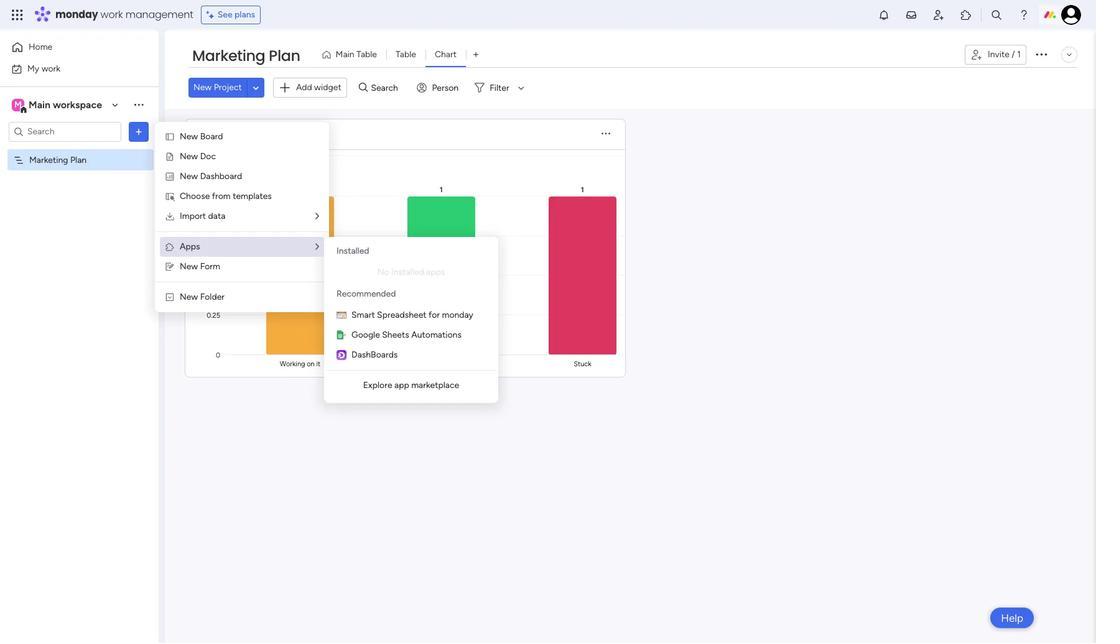 Task type: vqa. For each thing, say whether or not it's contained in the screenshot.
in
no



Task type: describe. For each thing, give the bounding box(es) containing it.
automations
[[412, 330, 462, 340]]

new for new dashboard
[[180, 171, 198, 182]]

my
[[27, 63, 39, 74]]

google
[[352, 330, 380, 340]]

workspace options image
[[133, 98, 145, 111]]

1 horizontal spatial apps image
[[960, 9, 973, 21]]

smart
[[352, 310, 375, 321]]

invite members image
[[933, 9, 945, 21]]

/
[[1012, 49, 1015, 60]]

Marketing Plan field
[[189, 45, 303, 67]]

apps
[[180, 241, 200, 252]]

notifications image
[[878, 9, 891, 21]]

menu containing installed
[[327, 240, 496, 401]]

Search field
[[368, 79, 405, 97]]

m
[[14, 99, 22, 110]]

google sheets automations
[[352, 330, 462, 340]]

new for new doc
[[180, 151, 198, 162]]

table button
[[386, 45, 426, 65]]

help image
[[1018, 9, 1031, 21]]

select product image
[[11, 9, 24, 21]]

chart inside chart button
[[435, 49, 457, 60]]

import data
[[180, 211, 225, 222]]

dashboard
[[200, 171, 242, 182]]

new for new form
[[180, 261, 198, 272]]

james peterson image
[[1062, 5, 1082, 25]]

templates
[[233, 191, 272, 202]]

new folder
[[180, 292, 225, 302]]

new form
[[180, 261, 220, 272]]

invite / 1
[[988, 49, 1021, 60]]

from
[[212, 191, 231, 202]]

marketing inside list box
[[29, 155, 68, 165]]

recommended
[[337, 289, 396, 299]]

choose from templates
[[180, 191, 272, 202]]

add widget
[[296, 82, 341, 93]]

management
[[126, 7, 193, 22]]

search everything image
[[991, 9, 1003, 21]]

see
[[218, 9, 233, 20]]

new board
[[180, 131, 223, 142]]

workspace
[[53, 99, 102, 110]]

app logo image for google
[[337, 330, 347, 340]]

chart main content
[[165, 109, 1097, 643]]

work for monday
[[101, 7, 123, 22]]

form image
[[165, 262, 175, 272]]

1
[[1018, 49, 1021, 60]]

no
[[378, 267, 389, 278]]

home
[[29, 42, 52, 52]]

new board image
[[165, 132, 175, 142]]

new project button
[[189, 78, 247, 98]]

main workspace
[[29, 99, 102, 110]]

app
[[395, 380, 409, 391]]

chart inside main content
[[205, 126, 237, 142]]

new folder image
[[165, 292, 175, 302]]

add widget button
[[273, 78, 347, 98]]

new for new folder
[[180, 292, 198, 302]]

marketing plan list box
[[0, 147, 159, 339]]

new for new project
[[194, 82, 212, 93]]

add view image
[[474, 50, 479, 59]]

marketing plan inside field
[[192, 45, 300, 66]]

0 horizontal spatial monday
[[55, 7, 98, 22]]

my work button
[[7, 59, 134, 79]]

explore app marketplace
[[363, 380, 459, 391]]

doc
[[200, 151, 216, 162]]

project
[[214, 82, 242, 93]]

for
[[429, 310, 440, 321]]

dashboards
[[352, 350, 398, 360]]

1 horizontal spatial monday
[[442, 310, 474, 321]]

sheets
[[382, 330, 409, 340]]

list arrow image for import data
[[316, 212, 319, 221]]

person button
[[412, 78, 466, 98]]

plan inside field
[[269, 45, 300, 66]]

new for new board
[[180, 131, 198, 142]]



Task type: locate. For each thing, give the bounding box(es) containing it.
choose
[[180, 191, 210, 202]]

installed
[[337, 246, 369, 256], [392, 267, 424, 278]]

work
[[101, 7, 123, 22], [41, 63, 60, 74]]

new right service icon
[[180, 151, 198, 162]]

0 vertical spatial main
[[336, 49, 354, 60]]

work inside button
[[41, 63, 60, 74]]

new inside new project "button"
[[194, 82, 212, 93]]

apps image right the invite members icon
[[960, 9, 973, 21]]

0 vertical spatial marketing
[[192, 45, 265, 66]]

0 horizontal spatial options image
[[133, 125, 145, 138]]

add
[[296, 82, 312, 93]]

0 vertical spatial installed
[[337, 246, 369, 256]]

invite / 1 button
[[965, 45, 1027, 65]]

1 vertical spatial app logo image
[[337, 330, 347, 340]]

marketing plan
[[192, 45, 300, 66], [29, 155, 87, 165]]

1 vertical spatial main
[[29, 99, 50, 110]]

plan
[[269, 45, 300, 66], [70, 155, 87, 165]]

help
[[1001, 612, 1024, 625]]

1 vertical spatial apps image
[[165, 242, 175, 252]]

app logo image
[[337, 311, 347, 321], [337, 330, 347, 340], [337, 350, 347, 360]]

0 horizontal spatial apps image
[[165, 242, 175, 252]]

no installed apps
[[378, 267, 445, 278]]

work right my
[[41, 63, 60, 74]]

2 list arrow image from the top
[[316, 243, 319, 251]]

monday right for
[[442, 310, 474, 321]]

0 vertical spatial chart
[[435, 49, 457, 60]]

plans
[[235, 9, 255, 20]]

3 app logo image from the top
[[337, 350, 347, 360]]

monday
[[55, 7, 98, 22], [442, 310, 474, 321]]

spreadsheet
[[377, 310, 427, 321]]

see plans button
[[201, 6, 261, 24]]

2 app logo image from the top
[[337, 330, 347, 340]]

1 horizontal spatial plan
[[269, 45, 300, 66]]

1 horizontal spatial table
[[396, 49, 416, 60]]

plan up add
[[269, 45, 300, 66]]

1 list arrow image from the top
[[316, 212, 319, 221]]

see plans
[[218, 9, 255, 20]]

installed up recommended
[[337, 246, 369, 256]]

chart
[[435, 49, 457, 60], [205, 126, 237, 142]]

menu containing new board
[[155, 122, 329, 312]]

workspace selection element
[[12, 97, 104, 114]]

help button
[[991, 608, 1034, 629]]

work left management
[[101, 7, 123, 22]]

monday work management
[[55, 7, 193, 22]]

1 horizontal spatial options image
[[1034, 47, 1049, 61]]

main up the widget
[[336, 49, 354, 60]]

1 app logo image from the top
[[337, 311, 347, 321]]

1 vertical spatial installed
[[392, 267, 424, 278]]

options image
[[1034, 47, 1049, 61], [133, 125, 145, 138]]

my work
[[27, 63, 60, 74]]

service icon image
[[165, 152, 175, 162]]

new right new folder image
[[180, 292, 198, 302]]

0 vertical spatial marketing plan
[[192, 45, 300, 66]]

0 horizontal spatial installed
[[337, 246, 369, 256]]

2 table from the left
[[396, 49, 416, 60]]

1 horizontal spatial chart
[[435, 49, 457, 60]]

menu
[[155, 122, 329, 312], [327, 240, 496, 401]]

table
[[357, 49, 377, 60], [396, 49, 416, 60]]

new dashboard
[[180, 171, 242, 182]]

main inside button
[[336, 49, 354, 60]]

new right new dashboard image
[[180, 171, 198, 182]]

apps
[[426, 267, 445, 278]]

new project
[[194, 82, 242, 93]]

person
[[432, 83, 459, 93]]

apps image up form image in the top of the page
[[165, 242, 175, 252]]

data
[[208, 211, 225, 222]]

angle down image
[[253, 83, 259, 93]]

0 vertical spatial plan
[[269, 45, 300, 66]]

home button
[[7, 37, 134, 57]]

0 horizontal spatial marketing
[[29, 155, 68, 165]]

work for my
[[41, 63, 60, 74]]

0 horizontal spatial work
[[41, 63, 60, 74]]

1 vertical spatial plan
[[70, 155, 87, 165]]

explore
[[363, 380, 392, 391]]

list arrow image for apps
[[316, 243, 319, 251]]

main right workspace "icon"
[[29, 99, 50, 110]]

marketing
[[192, 45, 265, 66], [29, 155, 68, 165]]

options image right 1
[[1034, 47, 1049, 61]]

main table button
[[317, 45, 386, 65]]

0 horizontal spatial main
[[29, 99, 50, 110]]

0 vertical spatial app logo image
[[337, 311, 347, 321]]

form
[[200, 261, 220, 272]]

plan inside list box
[[70, 155, 87, 165]]

new right new board icon on the top left of the page
[[180, 131, 198, 142]]

filter
[[490, 83, 510, 93]]

expand board header image
[[1065, 50, 1075, 60]]

main inside workspace selection element
[[29, 99, 50, 110]]

1 horizontal spatial marketing
[[192, 45, 265, 66]]

plan down search in workspace field
[[70, 155, 87, 165]]

chart button
[[426, 45, 466, 65]]

0 horizontal spatial marketing plan
[[29, 155, 87, 165]]

board
[[200, 131, 223, 142]]

marketing plan inside list box
[[29, 155, 87, 165]]

new left project
[[194, 82, 212, 93]]

1 horizontal spatial main
[[336, 49, 354, 60]]

import
[[180, 211, 206, 222]]

widget
[[314, 82, 341, 93]]

1 vertical spatial list arrow image
[[316, 243, 319, 251]]

v2 search image
[[359, 81, 368, 95]]

import data image
[[165, 212, 175, 222]]

new right form image in the top of the page
[[180, 261, 198, 272]]

workspace image
[[12, 98, 24, 112]]

main for main workspace
[[29, 99, 50, 110]]

marketing plan down search in workspace field
[[29, 155, 87, 165]]

1 horizontal spatial marketing plan
[[192, 45, 300, 66]]

filter button
[[470, 78, 529, 98]]

chart up the doc at the top of page
[[205, 126, 237, 142]]

list arrow image
[[316, 212, 319, 221], [316, 243, 319, 251]]

marketing down search in workspace field
[[29, 155, 68, 165]]

1 vertical spatial work
[[41, 63, 60, 74]]

no installed apps menu item
[[337, 265, 486, 280]]

invite
[[988, 49, 1010, 60]]

0 horizontal spatial chart
[[205, 126, 237, 142]]

0 vertical spatial apps image
[[960, 9, 973, 21]]

0 horizontal spatial table
[[357, 49, 377, 60]]

app logo image left dashboards
[[337, 350, 347, 360]]

monday up home button
[[55, 7, 98, 22]]

new
[[194, 82, 212, 93], [180, 131, 198, 142], [180, 151, 198, 162], [180, 171, 198, 182], [180, 261, 198, 272], [180, 292, 198, 302]]

app logo image left google
[[337, 330, 347, 340]]

1 horizontal spatial installed
[[392, 267, 424, 278]]

marketing plan up angle down image
[[192, 45, 300, 66]]

1 vertical spatial marketing
[[29, 155, 68, 165]]

marketplace
[[411, 380, 459, 391]]

0 vertical spatial list arrow image
[[316, 212, 319, 221]]

more dots image
[[602, 129, 611, 139]]

0 vertical spatial options image
[[1034, 47, 1049, 61]]

arrow down image
[[514, 80, 529, 95]]

0 horizontal spatial plan
[[70, 155, 87, 165]]

app logo image left smart on the left
[[337, 311, 347, 321]]

folder
[[200, 292, 225, 302]]

chart left add view icon
[[435, 49, 457, 60]]

table up search field
[[396, 49, 416, 60]]

smart spreadsheet for monday
[[352, 310, 474, 321]]

main
[[336, 49, 354, 60], [29, 99, 50, 110]]

marketing inside field
[[192, 45, 265, 66]]

1 vertical spatial marketing plan
[[29, 155, 87, 165]]

app logo image for smart
[[337, 311, 347, 321]]

0 vertical spatial work
[[101, 7, 123, 22]]

main for main table
[[336, 49, 354, 60]]

1 vertical spatial chart
[[205, 126, 237, 142]]

options image down the workspace options "image"
[[133, 125, 145, 138]]

inbox image
[[905, 9, 918, 21]]

0 vertical spatial monday
[[55, 7, 98, 22]]

2 vertical spatial app logo image
[[337, 350, 347, 360]]

apps image
[[960, 9, 973, 21], [165, 242, 175, 252]]

main table
[[336, 49, 377, 60]]

Search in workspace field
[[26, 124, 104, 139]]

installed right no at top left
[[392, 267, 424, 278]]

new doc
[[180, 151, 216, 162]]

1 vertical spatial monday
[[442, 310, 474, 321]]

choose from templates image
[[165, 192, 175, 202]]

1 table from the left
[[357, 49, 377, 60]]

installed inside menu item
[[392, 267, 424, 278]]

table up the v2 search image
[[357, 49, 377, 60]]

new dashboard image
[[165, 172, 175, 182]]

1 horizontal spatial work
[[101, 7, 123, 22]]

marketing up project
[[192, 45, 265, 66]]

1 vertical spatial options image
[[133, 125, 145, 138]]

option
[[0, 149, 159, 151]]



